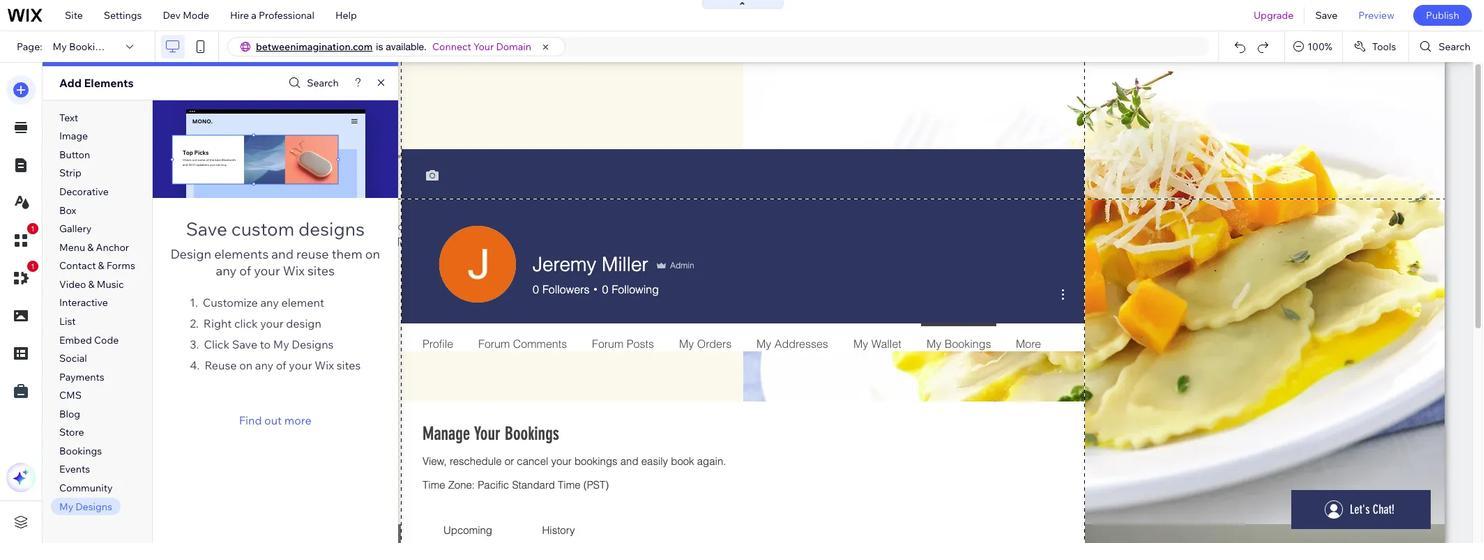 Task type: describe. For each thing, give the bounding box(es) containing it.
out
[[264, 414, 282, 427]]

add elements
[[59, 76, 134, 90]]

cms
[[59, 389, 82, 402]]

events
[[59, 463, 90, 476]]

save inside 1. customize any element 2. right click your design 3. click save to my designs 4. reuse on any of your wix sites
[[232, 337, 257, 351]]

1.
[[190, 296, 198, 310]]

them
[[332, 246, 362, 262]]

my bookings
[[53, 40, 112, 53]]

video
[[59, 278, 86, 291]]

decorative
[[59, 185, 109, 198]]

elements
[[84, 76, 134, 90]]

right
[[203, 317, 232, 331]]

dev
[[163, 9, 181, 22]]

design
[[286, 317, 321, 331]]

embed
[[59, 334, 92, 346]]

1 vertical spatial your
[[260, 317, 284, 331]]

publish button
[[1413, 5, 1472, 26]]

is
[[376, 41, 383, 52]]

2 vertical spatial your
[[289, 358, 312, 372]]

interactive
[[59, 297, 108, 309]]

hire a professional
[[230, 9, 314, 22]]

2 vertical spatial &
[[88, 278, 95, 291]]

strip
[[59, 167, 81, 180]]

any inside save custom designs design elements and reuse them on any of your wix sites
[[216, 263, 237, 279]]

of inside save custom designs design elements and reuse them on any of your wix sites
[[239, 263, 251, 279]]

1 1 from the top
[[31, 225, 35, 233]]

0 horizontal spatial search
[[307, 77, 339, 89]]

wix inside save custom designs design elements and reuse them on any of your wix sites
[[283, 263, 305, 279]]

2 1 from the top
[[31, 262, 35, 271]]

3.
[[190, 337, 199, 351]]

music
[[97, 278, 124, 291]]

publish
[[1426, 9, 1459, 22]]

to
[[260, 337, 271, 351]]

preview button
[[1348, 0, 1405, 31]]

box
[[59, 204, 76, 217]]

bookings inside the text image button strip decorative box gallery menu & anchor contact & forms video & music interactive list embed code social payments cms blog store bookings events community my designs
[[59, 445, 102, 457]]

wix inside 1. customize any element 2. right click your design 3. click save to my designs 4. reuse on any of your wix sites
[[315, 358, 334, 372]]

1 1 button from the top
[[6, 223, 38, 255]]

1 vertical spatial &
[[98, 260, 104, 272]]

0 vertical spatial &
[[87, 241, 94, 254]]

0 horizontal spatial search button
[[285, 73, 339, 93]]

upgrade
[[1254, 9, 1294, 22]]

2.
[[190, 317, 199, 331]]

more
[[284, 414, 311, 427]]

help
[[335, 9, 357, 22]]

customize
[[203, 296, 258, 310]]

and
[[271, 246, 294, 262]]

sites inside save custom designs design elements and reuse them on any of your wix sites
[[308, 263, 335, 279]]

social
[[59, 352, 87, 365]]

0 vertical spatial bookings
[[69, 40, 112, 53]]

contact
[[59, 260, 96, 272]]

dev mode
[[163, 9, 209, 22]]

add
[[59, 76, 82, 90]]

find
[[239, 414, 262, 427]]

of inside 1. customize any element 2. right click your design 3. click save to my designs 4. reuse on any of your wix sites
[[276, 358, 286, 372]]



Task type: locate. For each thing, give the bounding box(es) containing it.
sites inside 1. customize any element 2. right click your design 3. click save to my designs 4. reuse on any of your wix sites
[[337, 358, 361, 372]]

save inside 'save' button
[[1315, 9, 1338, 22]]

of
[[239, 263, 251, 279], [276, 358, 286, 372]]

0 vertical spatial designs
[[292, 337, 334, 351]]

payments
[[59, 371, 104, 383]]

betweenimagination.com
[[256, 40, 373, 53]]

0 horizontal spatial sites
[[308, 263, 335, 279]]

0 horizontal spatial of
[[239, 263, 251, 279]]

preview
[[1359, 9, 1395, 22]]

my right to
[[273, 337, 289, 351]]

custom
[[231, 218, 294, 241]]

a
[[251, 9, 257, 22]]

1 button left menu
[[6, 223, 38, 255]]

click
[[234, 317, 258, 331]]

1 vertical spatial my
[[273, 337, 289, 351]]

0 vertical spatial save
[[1315, 9, 1338, 22]]

1 vertical spatial 1 button
[[6, 261, 38, 293]]

mode
[[183, 9, 209, 22]]

your
[[254, 263, 280, 279], [260, 317, 284, 331], [289, 358, 312, 372]]

blog
[[59, 408, 80, 420]]

0 vertical spatial sites
[[308, 263, 335, 279]]

community
[[59, 482, 113, 494]]

my inside 1. customize any element 2. right click your design 3. click save to my designs 4. reuse on any of your wix sites
[[273, 337, 289, 351]]

of down design
[[276, 358, 286, 372]]

1 vertical spatial on
[[239, 358, 253, 372]]

gallery
[[59, 223, 92, 235]]

connect
[[432, 40, 471, 53]]

site
[[65, 9, 83, 22]]

0 horizontal spatial wix
[[283, 263, 305, 279]]

save inside save custom designs design elements and reuse them on any of your wix sites
[[186, 218, 227, 241]]

4.
[[190, 358, 200, 372]]

image
[[59, 130, 88, 142]]

any left element
[[260, 296, 279, 310]]

search button down betweenimagination.com
[[285, 73, 339, 93]]

professional
[[259, 9, 314, 22]]

text
[[59, 111, 78, 124]]

hire
[[230, 9, 249, 22]]

100% button
[[1285, 31, 1342, 62]]

0 horizontal spatial designs
[[76, 500, 112, 513]]

2 vertical spatial my
[[59, 500, 73, 513]]

100%
[[1308, 40, 1332, 53]]

2 vertical spatial save
[[232, 337, 257, 351]]

1 vertical spatial 1
[[31, 262, 35, 271]]

0 vertical spatial 1
[[31, 225, 35, 233]]

1 vertical spatial sites
[[337, 358, 361, 372]]

any down elements
[[216, 263, 237, 279]]

&
[[87, 241, 94, 254], [98, 260, 104, 272], [88, 278, 95, 291]]

your down design
[[289, 358, 312, 372]]

1 horizontal spatial sites
[[337, 358, 361, 372]]

forms
[[107, 260, 135, 272]]

search
[[1439, 40, 1471, 53], [307, 77, 339, 89]]

1 vertical spatial of
[[276, 358, 286, 372]]

& right menu
[[87, 241, 94, 254]]

your down and
[[254, 263, 280, 279]]

bookings up events
[[59, 445, 102, 457]]

0 vertical spatial wix
[[283, 263, 305, 279]]

& right video
[[88, 278, 95, 291]]

1 vertical spatial bookings
[[59, 445, 102, 457]]

1
[[31, 225, 35, 233], [31, 262, 35, 271]]

0 horizontal spatial on
[[239, 358, 253, 372]]

0 vertical spatial search
[[1439, 40, 1471, 53]]

settings
[[104, 9, 142, 22]]

reuse
[[205, 358, 237, 372]]

elements
[[214, 246, 269, 262]]

1 vertical spatial wix
[[315, 358, 334, 372]]

& left forms
[[98, 260, 104, 272]]

designs inside the text image button strip decorative box gallery menu & anchor contact & forms video & music interactive list embed code social payments cms blog store bookings events community my designs
[[76, 500, 112, 513]]

1 vertical spatial save
[[186, 218, 227, 241]]

1 vertical spatial any
[[260, 296, 279, 310]]

0 vertical spatial my
[[53, 40, 67, 53]]

on right reuse
[[239, 358, 253, 372]]

find out more
[[239, 414, 311, 427]]

tools
[[1372, 40, 1396, 53]]

save for save
[[1315, 9, 1338, 22]]

1 horizontal spatial search
[[1439, 40, 1471, 53]]

my inside the text image button strip decorative box gallery menu & anchor contact & forms video & music interactive list embed code social payments cms blog store bookings events community my designs
[[59, 500, 73, 513]]

designs
[[292, 337, 334, 351], [76, 500, 112, 513]]

search down betweenimagination.com
[[307, 77, 339, 89]]

1 horizontal spatial on
[[365, 246, 380, 262]]

text image button strip decorative box gallery menu & anchor contact & forms video & music interactive list embed code social payments cms blog store bookings events community my designs
[[59, 111, 135, 513]]

1 vertical spatial designs
[[76, 500, 112, 513]]

designs
[[298, 218, 365, 241]]

save custom designs design elements and reuse them on any of your wix sites
[[170, 218, 380, 279]]

list
[[59, 315, 76, 328]]

your
[[473, 40, 494, 53]]

element
[[281, 296, 324, 310]]

0 vertical spatial search button
[[1410, 31, 1483, 62]]

0 horizontal spatial save
[[186, 218, 227, 241]]

available.
[[386, 41, 427, 52]]

0 vertical spatial any
[[216, 263, 237, 279]]

0 vertical spatial of
[[239, 263, 251, 279]]

0 vertical spatial 1 button
[[6, 223, 38, 255]]

save left to
[[232, 337, 257, 351]]

reuse
[[296, 246, 329, 262]]

my down site in the left top of the page
[[53, 40, 67, 53]]

on inside 1. customize any element 2. right click your design 3. click save to my designs 4. reuse on any of your wix sites
[[239, 358, 253, 372]]

store
[[59, 426, 84, 439]]

save
[[1315, 9, 1338, 22], [186, 218, 227, 241], [232, 337, 257, 351]]

1 horizontal spatial search button
[[1410, 31, 1483, 62]]

wix down and
[[283, 263, 305, 279]]

on inside save custom designs design elements and reuse them on any of your wix sites
[[365, 246, 380, 262]]

design
[[170, 246, 211, 262]]

1 horizontal spatial designs
[[292, 337, 334, 351]]

0 vertical spatial your
[[254, 263, 280, 279]]

2 horizontal spatial save
[[1315, 9, 1338, 22]]

menu
[[59, 241, 85, 254]]

1 button left video
[[6, 261, 38, 293]]

1 horizontal spatial wix
[[315, 358, 334, 372]]

bookings down site in the left top of the page
[[69, 40, 112, 53]]

your inside save custom designs design elements and reuse them on any of your wix sites
[[254, 263, 280, 279]]

code
[[94, 334, 119, 346]]

1 left contact
[[31, 262, 35, 271]]

find out more button
[[229, 414, 321, 427]]

is available. connect your domain
[[376, 40, 531, 53]]

1 vertical spatial search
[[307, 77, 339, 89]]

1 left gallery
[[31, 225, 35, 233]]

1 horizontal spatial save
[[232, 337, 257, 351]]

on
[[365, 246, 380, 262], [239, 358, 253, 372]]

my
[[53, 40, 67, 53], [273, 337, 289, 351], [59, 500, 73, 513]]

2 vertical spatial any
[[255, 358, 273, 372]]

any
[[216, 263, 237, 279], [260, 296, 279, 310], [255, 358, 273, 372]]

1 horizontal spatial of
[[276, 358, 286, 372]]

designs down design
[[292, 337, 334, 351]]

any down to
[[255, 358, 273, 372]]

anchor
[[96, 241, 129, 254]]

domain
[[496, 40, 531, 53]]

designs down community
[[76, 500, 112, 513]]

wix
[[283, 263, 305, 279], [315, 358, 334, 372]]

search down publish button
[[1439, 40, 1471, 53]]

save up design
[[186, 218, 227, 241]]

of down elements
[[239, 263, 251, 279]]

designs inside 1. customize any element 2. right click your design 3. click save to my designs 4. reuse on any of your wix sites
[[292, 337, 334, 351]]

tools button
[[1343, 31, 1409, 62]]

sites
[[308, 263, 335, 279], [337, 358, 361, 372]]

bookings
[[69, 40, 112, 53], [59, 445, 102, 457]]

your up to
[[260, 317, 284, 331]]

search button
[[1410, 31, 1483, 62], [285, 73, 339, 93]]

wix down design
[[315, 358, 334, 372]]

1 button
[[6, 223, 38, 255], [6, 261, 38, 293]]

save up 100%
[[1315, 9, 1338, 22]]

save for save custom designs design elements and reuse them on any of your wix sites
[[186, 218, 227, 241]]

click
[[204, 337, 229, 351]]

button
[[59, 148, 90, 161]]

search button down publish on the right of the page
[[1410, 31, 1483, 62]]

2 1 button from the top
[[6, 261, 38, 293]]

on right the them
[[365, 246, 380, 262]]

my down community
[[59, 500, 73, 513]]

0 vertical spatial on
[[365, 246, 380, 262]]

save button
[[1305, 0, 1348, 31]]

1. customize any element 2. right click your design 3. click save to my designs 4. reuse on any of your wix sites
[[190, 296, 361, 372]]

1 vertical spatial search button
[[285, 73, 339, 93]]



Task type: vqa. For each thing, say whether or not it's contained in the screenshot.
leftmost Site Menu
no



